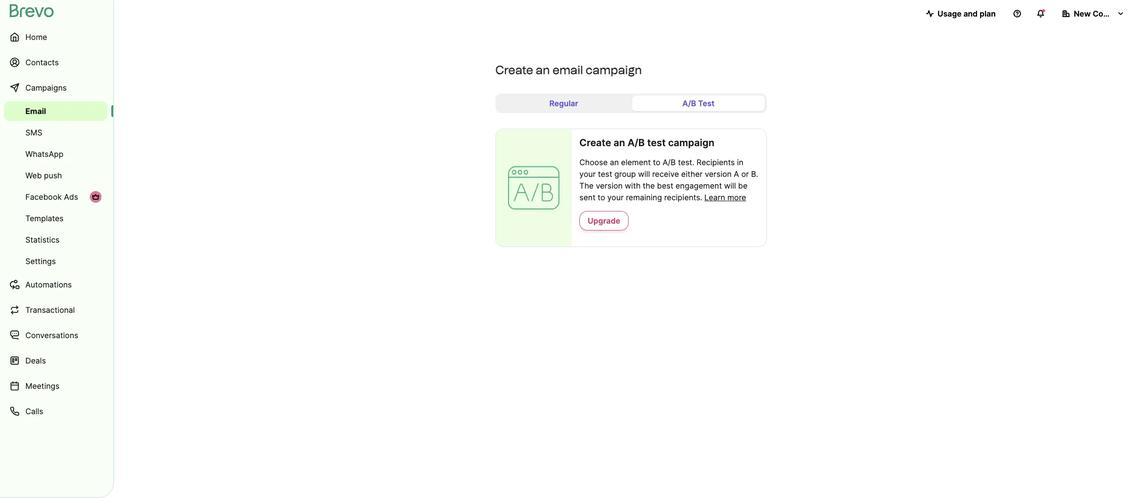 Task type: describe. For each thing, give the bounding box(es) containing it.
transactional link
[[4, 299, 107, 322]]

0 vertical spatial version
[[705, 169, 732, 179]]

in
[[737, 158, 743, 167]]

sent
[[579, 193, 596, 203]]

contacts
[[25, 58, 59, 67]]

calls
[[25, 407, 43, 417]]

plan
[[980, 9, 996, 19]]

0 vertical spatial to
[[653, 158, 660, 167]]

meetings link
[[4, 375, 107, 398]]

usage and plan
[[938, 9, 996, 19]]

statistics link
[[4, 230, 107, 250]]

left___rvooi image
[[92, 193, 100, 201]]

test
[[698, 99, 715, 108]]

email link
[[4, 102, 107, 121]]

an for a/b
[[614, 137, 625, 149]]

best
[[657, 181, 673, 191]]

settings
[[25, 257, 56, 267]]

0 vertical spatial will
[[638, 169, 650, 179]]

email
[[25, 106, 46, 116]]

upgrade button
[[579, 211, 629, 231]]

usage
[[938, 9, 962, 19]]

regular
[[549, 99, 578, 108]]

recipients.
[[664, 193, 702, 203]]

home link
[[4, 25, 107, 49]]

a/b inside choose an element to a/b test. recipients in your test group will receive either version a or b. the version with the best engagement will be sent to your remaining recipients.
[[663, 158, 676, 167]]

statistics
[[25, 235, 60, 245]]

transactional
[[25, 306, 75, 315]]

sms link
[[4, 123, 107, 143]]

the
[[579, 181, 594, 191]]

either
[[681, 169, 703, 179]]

templates
[[25, 214, 64, 224]]

conversations link
[[4, 324, 107, 348]]

group
[[614, 169, 636, 179]]

0 horizontal spatial your
[[579, 169, 596, 179]]

or
[[741, 169, 749, 179]]

whatsapp link
[[4, 144, 107, 164]]

deals link
[[4, 350, 107, 373]]

learn more
[[704, 193, 746, 203]]

1 horizontal spatial campaign
[[668, 137, 714, 149]]

push
[[44, 171, 62, 181]]

new
[[1074, 9, 1091, 19]]

ablogo image
[[496, 129, 572, 247]]

web push
[[25, 171, 62, 181]]

with
[[625, 181, 641, 191]]

1 horizontal spatial will
[[724, 181, 736, 191]]

web push link
[[4, 166, 107, 185]]

a/b test button
[[632, 96, 765, 111]]

1 vertical spatial to
[[598, 193, 605, 203]]

1 vertical spatial a/b
[[628, 137, 645, 149]]



Task type: vqa. For each thing, say whether or not it's contained in the screenshot.
the leftmost version
yes



Task type: locate. For each thing, give the bounding box(es) containing it.
engagement
[[676, 181, 722, 191]]

1 horizontal spatial a/b
[[663, 158, 676, 167]]

sms
[[25, 128, 42, 138]]

facebook ads
[[25, 192, 78, 202]]

create for create an a/b test campaign
[[579, 137, 611, 149]]

whatsapp
[[25, 149, 63, 159]]

test inside choose an element to a/b test. recipients in your test group will receive either version a or b. the version with the best engagement will be sent to your remaining recipients.
[[598, 169, 612, 179]]

0 vertical spatial your
[[579, 169, 596, 179]]

test up 'element'
[[647, 137, 666, 149]]

campaign up "test." on the right of the page
[[668, 137, 714, 149]]

calls link
[[4, 400, 107, 424]]

to
[[653, 158, 660, 167], [598, 193, 605, 203]]

1 horizontal spatial version
[[705, 169, 732, 179]]

2 horizontal spatial a/b
[[682, 99, 696, 108]]

create for create an email campaign
[[495, 63, 533, 77]]

0 vertical spatial campaign
[[586, 63, 642, 77]]

your down group
[[607, 193, 624, 203]]

test.
[[678, 158, 694, 167]]

a/b up receive
[[663, 158, 676, 167]]

new company button
[[1054, 4, 1132, 23]]

0 vertical spatial an
[[536, 63, 550, 77]]

a/b inside button
[[682, 99, 696, 108]]

conversations
[[25, 331, 78, 341]]

a
[[734, 169, 739, 179]]

create an email campaign
[[495, 63, 642, 77]]

2 vertical spatial an
[[610, 158, 619, 167]]

0 horizontal spatial create
[[495, 63, 533, 77]]

campaigns
[[25, 83, 67, 93]]

an up 'element'
[[614, 137, 625, 149]]

web
[[25, 171, 42, 181]]

settings link
[[4, 252, 107, 271]]

deals
[[25, 356, 46, 366]]

0 vertical spatial create
[[495, 63, 533, 77]]

a/b
[[682, 99, 696, 108], [628, 137, 645, 149], [663, 158, 676, 167]]

ads
[[64, 192, 78, 202]]

create
[[495, 63, 533, 77], [579, 137, 611, 149]]

remaining
[[626, 193, 662, 203]]

0 horizontal spatial a/b
[[628, 137, 645, 149]]

facebook ads link
[[4, 187, 107, 207]]

will up the
[[638, 169, 650, 179]]

1 horizontal spatial your
[[607, 193, 624, 203]]

upgrade
[[588, 216, 620, 226]]

1 vertical spatial create
[[579, 137, 611, 149]]

an for email
[[536, 63, 550, 77]]

a/b up 'element'
[[628, 137, 645, 149]]

test down choose
[[598, 169, 612, 179]]

your up the on the right of page
[[579, 169, 596, 179]]

contacts link
[[4, 51, 107, 74]]

receive
[[652, 169, 679, 179]]

an up group
[[610, 158, 619, 167]]

1 vertical spatial an
[[614, 137, 625, 149]]

meetings
[[25, 382, 60, 391]]

1 vertical spatial your
[[607, 193, 624, 203]]

1 horizontal spatial to
[[653, 158, 660, 167]]

1 vertical spatial will
[[724, 181, 736, 191]]

and
[[964, 9, 978, 19]]

will up 'learn more' link
[[724, 181, 736, 191]]

learn more link
[[704, 192, 746, 204]]

regular button
[[497, 96, 630, 111]]

automations link
[[4, 273, 107, 297]]

recipients
[[697, 158, 735, 167]]

an
[[536, 63, 550, 77], [614, 137, 625, 149], [610, 158, 619, 167]]

0 horizontal spatial will
[[638, 169, 650, 179]]

be
[[738, 181, 748, 191]]

1 vertical spatial test
[[598, 169, 612, 179]]

element
[[621, 158, 651, 167]]

0 horizontal spatial version
[[596, 181, 623, 191]]

b.
[[751, 169, 758, 179]]

create an a/b test campaign
[[579, 137, 714, 149]]

a/b test
[[682, 99, 715, 108]]

automations
[[25, 280, 72, 290]]

company
[[1093, 9, 1129, 19]]

choose an element to a/b test. recipients in your test group will receive either version a or b. the version with the best engagement will be sent to your remaining recipients.
[[579, 158, 758, 203]]

0 horizontal spatial to
[[598, 193, 605, 203]]

0 vertical spatial test
[[647, 137, 666, 149]]

1 horizontal spatial test
[[647, 137, 666, 149]]

2 vertical spatial a/b
[[663, 158, 676, 167]]

an for element
[[610, 158, 619, 167]]

version down "recipients"
[[705, 169, 732, 179]]

usage and plan button
[[918, 4, 1004, 23]]

choose
[[579, 158, 608, 167]]

test
[[647, 137, 666, 149], [598, 169, 612, 179]]

your
[[579, 169, 596, 179], [607, 193, 624, 203]]

new company
[[1074, 9, 1129, 19]]

facebook
[[25, 192, 62, 202]]

campaign
[[586, 63, 642, 77], [668, 137, 714, 149]]

1 horizontal spatial create
[[579, 137, 611, 149]]

an inside choose an element to a/b test. recipients in your test group will receive either version a or b. the version with the best engagement will be sent to your remaining recipients.
[[610, 158, 619, 167]]

email
[[553, 63, 583, 77]]

version down group
[[596, 181, 623, 191]]

will
[[638, 169, 650, 179], [724, 181, 736, 191]]

more
[[727, 193, 746, 203]]

campaigns link
[[4, 76, 107, 100]]

a/b left test on the top right of page
[[682, 99, 696, 108]]

to up receive
[[653, 158, 660, 167]]

learn
[[704, 193, 725, 203]]

0 horizontal spatial campaign
[[586, 63, 642, 77]]

the
[[643, 181, 655, 191]]

version
[[705, 169, 732, 179], [596, 181, 623, 191]]

1 vertical spatial campaign
[[668, 137, 714, 149]]

1 vertical spatial version
[[596, 181, 623, 191]]

0 horizontal spatial test
[[598, 169, 612, 179]]

templates link
[[4, 209, 107, 228]]

to right sent
[[598, 193, 605, 203]]

0 vertical spatial a/b
[[682, 99, 696, 108]]

an left email
[[536, 63, 550, 77]]

campaign right email
[[586, 63, 642, 77]]

home
[[25, 32, 47, 42]]



